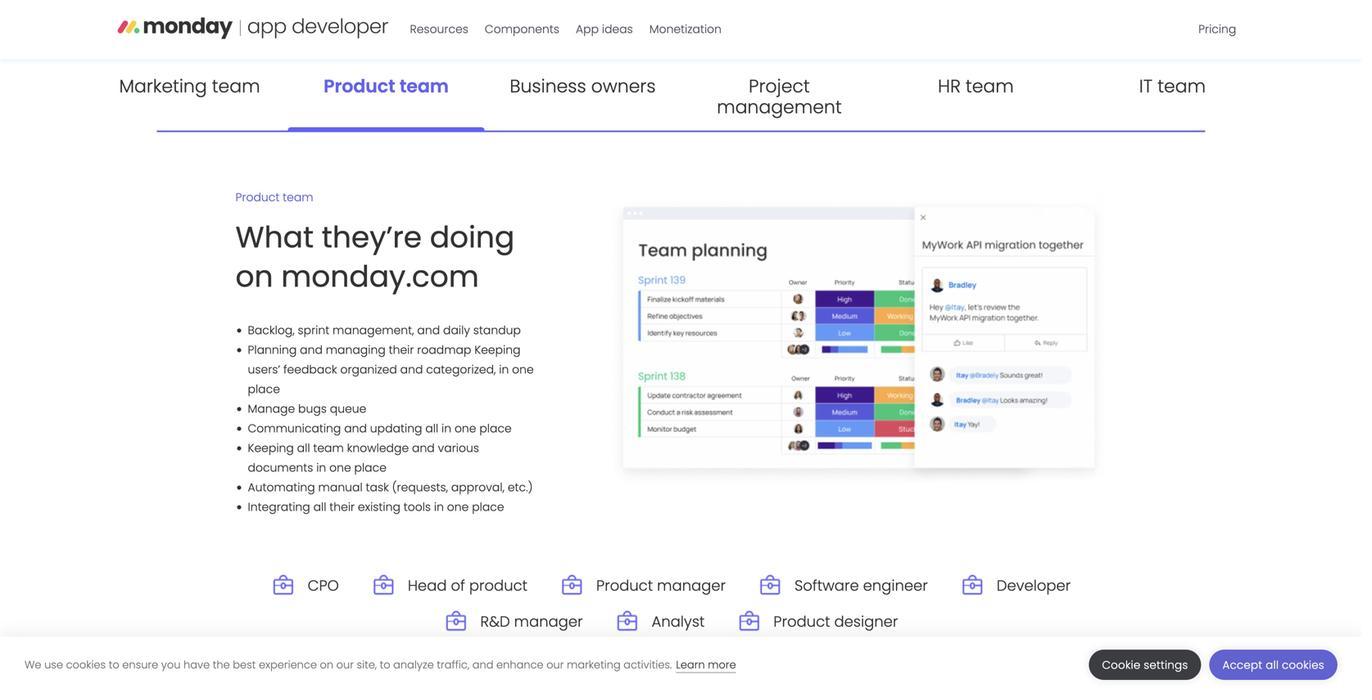 Task type: vqa. For each thing, say whether or not it's contained in the screenshot.
cookie
yes



Task type: locate. For each thing, give the bounding box(es) containing it.
to
[[109, 658, 119, 673], [380, 658, 390, 673]]

roles image for software engineer
[[752, 568, 788, 604]]

manual
[[318, 480, 363, 496]]

in up manual
[[316, 460, 326, 476]]

owners
[[591, 74, 656, 99]]

2 cookies from the left
[[1282, 658, 1324, 673]]

site,
[[357, 658, 377, 673]]

product team up what
[[235, 190, 313, 206]]

dialog
[[0, 637, 1362, 694]]

we
[[25, 658, 41, 673]]

team right it
[[1158, 74, 1206, 99]]

product team down the resources link
[[324, 74, 449, 99]]

0 horizontal spatial manager
[[514, 612, 583, 633]]

all inside button
[[1266, 658, 1279, 673]]

1 vertical spatial product team
[[235, 190, 313, 206]]

manager
[[657, 576, 726, 597], [514, 612, 583, 633]]

organized
[[340, 362, 397, 378]]

0 horizontal spatial their
[[329, 499, 355, 515]]

one down the approval,
[[447, 499, 469, 515]]

1 horizontal spatial our
[[546, 658, 564, 673]]

one up various
[[455, 421, 476, 437]]

0 vertical spatial manager
[[657, 576, 726, 597]]

1 vertical spatial keeping
[[248, 440, 294, 456]]

their
[[389, 342, 414, 358], [329, 499, 355, 515]]

team
[[212, 74, 260, 99], [400, 74, 449, 99], [966, 74, 1014, 99], [1158, 74, 1206, 99], [283, 190, 313, 206], [313, 440, 344, 456]]

1 vertical spatial manager
[[514, 612, 583, 633]]

our left site, at the left bottom of the page
[[336, 658, 354, 673]]

backlog, sprint management, and daily standup planning and managing their roadmap keeping users' feedback organized and categorized, in one place manage bugs queue communicating and updating all in one place keeping all team knowledge and various documents in one place automating manual task (requests, approval, etc.) integrating all their existing tools in one place
[[248, 323, 534, 515]]

their down management,
[[389, 342, 414, 358]]

product
[[324, 74, 395, 99], [235, 190, 280, 206], [596, 576, 653, 597], [774, 612, 830, 633]]

keeping down standup
[[474, 342, 521, 358]]

team for the it team tab on the top right
[[1158, 74, 1206, 99]]

feedback
[[283, 362, 337, 378]]

team inside backlog, sprint management, and daily standup planning and managing their roadmap keeping users' feedback organized and categorized, in one place manage bugs queue communicating and updating all in one place keeping all team knowledge and various documents in one place automating manual task (requests, approval, etc.) integrating all their existing tools in one place
[[313, 440, 344, 456]]

place
[[248, 382, 280, 397], [479, 421, 512, 437], [354, 460, 387, 476], [472, 499, 504, 515]]

roles image left cpo
[[265, 568, 301, 604]]

on right "experience"
[[320, 658, 333, 673]]

accept all cookies button
[[1209, 650, 1338, 681]]

hr team
[[938, 74, 1014, 99]]

components
[[485, 21, 559, 37]]

0 vertical spatial on
[[235, 256, 273, 297]]

manager up analyst
[[657, 576, 726, 597]]

enhance
[[496, 658, 544, 673]]

1 horizontal spatial manager
[[657, 576, 726, 597]]

cookies
[[66, 658, 106, 673], [1282, 658, 1324, 673]]

1 horizontal spatial keeping
[[474, 342, 521, 358]]

team down the resources link
[[400, 74, 449, 99]]

to right site, at the left bottom of the page
[[380, 658, 390, 673]]

and up feedback at the left bottom of the page
[[300, 342, 323, 358]]

list
[[105, 0, 1257, 24], [171, 660, 1191, 694]]

in right tools
[[434, 499, 444, 515]]

1 horizontal spatial on
[[320, 658, 333, 673]]

roles image for head of product
[[365, 568, 401, 604]]

0 vertical spatial their
[[389, 342, 414, 358]]

keeping
[[474, 342, 521, 358], [248, 440, 294, 456]]

team inside tab
[[400, 74, 449, 99]]

roles image up more on the bottom right of page
[[731, 604, 767, 640]]

they're
[[322, 216, 422, 258]]

business owners
[[510, 74, 656, 99]]

components link
[[477, 16, 568, 43]]

r&d
[[480, 612, 510, 633]]

0 horizontal spatial keeping
[[248, 440, 294, 456]]

roles image up r&d manager
[[554, 568, 590, 604]]

0 horizontal spatial our
[[336, 658, 354, 673]]

it
[[1139, 74, 1153, 99]]

team right the hr
[[966, 74, 1014, 99]]

and down roadmap
[[400, 362, 423, 378]]

1 our from the left
[[336, 658, 354, 673]]

pricing
[[1198, 21, 1236, 37]]

roadmap
[[417, 342, 471, 358]]

and up roadmap
[[417, 323, 440, 339]]

product team
[[324, 74, 449, 99], [235, 190, 313, 206]]

roles image up activities. on the left of the page
[[609, 604, 645, 640]]

more
[[708, 658, 736, 673]]

1 cookies from the left
[[66, 658, 106, 673]]

manager up enhance
[[514, 612, 583, 633]]

communicating
[[248, 421, 341, 437]]

knowledge
[[347, 440, 409, 456]]

0 vertical spatial product team
[[324, 74, 449, 99]]

roles image down of at the left bottom of the page
[[438, 604, 474, 640]]

manager for product manager
[[657, 576, 726, 597]]

1 horizontal spatial their
[[389, 342, 414, 358]]

updating
[[370, 421, 422, 437]]

categorized,
[[426, 362, 496, 378]]

0 horizontal spatial on
[[235, 256, 273, 297]]

team down communicating
[[313, 440, 344, 456]]

all right the "accept"
[[1266, 658, 1279, 673]]

one
[[512, 362, 534, 378], [455, 421, 476, 437], [329, 460, 351, 476], [447, 499, 469, 515]]

planning
[[248, 342, 297, 358]]

team for the product team tab
[[400, 74, 449, 99]]

roles image left developer
[[954, 568, 990, 604]]

1 horizontal spatial product team
[[324, 74, 449, 99]]

our
[[336, 658, 354, 673], [546, 658, 564, 673]]

0 horizontal spatial cookies
[[66, 658, 106, 673]]

on inside what they're doing on monday.com
[[235, 256, 273, 297]]

roles image left head
[[365, 568, 401, 604]]

cookies right the "accept"
[[1282, 658, 1324, 673]]

their down manual
[[329, 499, 355, 515]]

monday.com for apps developers image
[[118, 11, 389, 45]]

2 to from the left
[[380, 658, 390, 673]]

on up 'backlog,'
[[235, 256, 273, 297]]

roles image left software at the bottom of the page
[[752, 568, 788, 604]]

roles image
[[365, 568, 401, 604], [954, 568, 990, 604], [609, 604, 645, 640], [731, 604, 767, 640]]

cookies right "use"
[[66, 658, 106, 673]]

cookies inside button
[[1282, 658, 1324, 673]]

team down monday.com for apps developers image
[[212, 74, 260, 99]]

product designer
[[774, 612, 898, 633]]

and
[[417, 323, 440, 339], [300, 342, 323, 358], [400, 362, 423, 378], [344, 421, 367, 437], [412, 440, 435, 456], [472, 658, 493, 673]]

our right enhance
[[546, 658, 564, 673]]

keeping up "documents"
[[248, 440, 294, 456]]

what
[[235, 216, 314, 258]]

0 vertical spatial keeping
[[474, 342, 521, 358]]

1 horizontal spatial to
[[380, 658, 390, 673]]

pricing link
[[1190, 16, 1245, 43]]

roles image for analyst
[[609, 604, 645, 640]]

users'
[[248, 362, 280, 378]]

to left ensure
[[109, 658, 119, 673]]

ensure
[[122, 658, 158, 673]]

managing
[[326, 342, 386, 358]]

what they're doing on monday.com
[[235, 216, 515, 297]]

daily
[[443, 323, 470, 339]]

marketing
[[119, 74, 207, 99]]

all
[[425, 421, 438, 437], [297, 440, 310, 456], [313, 499, 326, 515], [1266, 658, 1279, 673]]

of
[[451, 576, 465, 597]]

learn more link
[[676, 658, 736, 674]]

and right the traffic,
[[472, 658, 493, 673]]

place up the approval,
[[479, 421, 512, 437]]

0 horizontal spatial to
[[109, 658, 119, 673]]

resources
[[410, 21, 468, 37]]

in
[[499, 362, 509, 378], [442, 421, 451, 437], [316, 460, 326, 476], [434, 499, 444, 515]]

roles image
[[265, 568, 301, 604], [554, 568, 590, 604], [752, 568, 788, 604], [438, 604, 474, 640]]

1 vertical spatial list
[[171, 660, 1191, 694]]

and down updating
[[412, 440, 435, 456]]

integrating
[[248, 499, 310, 515]]

product team inside the product team tab
[[324, 74, 449, 99]]

analyst
[[652, 612, 705, 633]]

documents
[[248, 460, 313, 476]]

team for marketing team tab
[[212, 74, 260, 99]]

1 horizontal spatial cookies
[[1282, 658, 1324, 673]]

existing
[[358, 499, 400, 515]]

one down standup
[[512, 362, 534, 378]]

team inside "tab"
[[966, 74, 1014, 99]]



Task type: describe. For each thing, give the bounding box(es) containing it.
cookies for all
[[1282, 658, 1324, 673]]

cookie settings button
[[1089, 650, 1201, 681]]

dialog containing cookie settings
[[0, 637, 1362, 694]]

software
[[795, 576, 859, 597]]

1 to from the left
[[109, 658, 119, 673]]

management
[[717, 95, 842, 119]]

place down users'
[[248, 382, 280, 397]]

approval,
[[451, 480, 505, 496]]

settings
[[1144, 658, 1188, 673]]

designer
[[834, 612, 898, 633]]

project management tab
[[681, 63, 878, 131]]

we use cookies to ensure you have the best experience on our site, to analyze traffic, and enhance our marketing activities. learn more
[[25, 658, 736, 673]]

place up the task
[[354, 460, 387, 476]]

1 vertical spatial on
[[320, 658, 333, 673]]

place down the approval,
[[472, 499, 504, 515]]

cpo
[[308, 576, 339, 597]]

and down queue
[[344, 421, 367, 437]]

product team tab
[[288, 63, 484, 131]]

all up various
[[425, 421, 438, 437]]

task
[[366, 480, 389, 496]]

all down communicating
[[297, 440, 310, 456]]

management,
[[333, 323, 414, 339]]

automating
[[248, 480, 315, 496]]

r&d manager
[[480, 612, 583, 633]]

app ideas link
[[568, 16, 641, 43]]

one up manual
[[329, 460, 351, 476]]

project
[[749, 74, 810, 99]]

main element
[[402, 0, 1245, 59]]

it team tab
[[1074, 63, 1271, 131]]

0 vertical spatial list
[[105, 0, 1257, 24]]

persona product manager image
[[599, 191, 1119, 485]]

business owners tab
[[484, 63, 681, 131]]

cookie settings
[[1102, 658, 1188, 673]]

product inside tab
[[324, 74, 395, 99]]

2 our from the left
[[546, 658, 564, 673]]

business
[[510, 74, 586, 99]]

all down manual
[[313, 499, 326, 515]]

(requests,
[[392, 480, 448, 496]]

monetization
[[649, 21, 722, 37]]

list inside documentation-navigation tab list
[[171, 660, 1191, 694]]

ideas
[[602, 21, 633, 37]]

standup
[[473, 323, 521, 339]]

roles image for product designer
[[731, 604, 767, 640]]

roles image for r&d manager
[[438, 604, 474, 640]]

best
[[233, 658, 256, 673]]

head
[[408, 576, 447, 597]]

project management
[[717, 74, 842, 119]]

the
[[213, 658, 230, 673]]

resources link
[[402, 16, 477, 43]]

manager for r&d manager
[[514, 612, 583, 633]]

accept all cookies
[[1223, 658, 1324, 673]]

in down standup
[[499, 362, 509, 378]]

engineer
[[863, 576, 928, 597]]

etc.)
[[508, 480, 533, 496]]

tools
[[404, 499, 431, 515]]

have
[[183, 658, 210, 673]]

use
[[44, 658, 63, 673]]

team up what
[[283, 190, 313, 206]]

hr team tab
[[878, 63, 1074, 131]]

documentation-navigation tab list
[[91, 63, 1271, 694]]

it team
[[1139, 74, 1206, 99]]

developer
[[997, 576, 1071, 597]]

activities.
[[624, 658, 672, 673]]

manage
[[248, 401, 295, 417]]

software engineer
[[795, 576, 928, 597]]

product
[[469, 576, 528, 597]]

team for hr team "tab"
[[966, 74, 1014, 99]]

hr
[[938, 74, 961, 99]]

cookies for use
[[66, 658, 106, 673]]

app
[[576, 21, 599, 37]]

traffic,
[[437, 658, 469, 673]]

roles image for product manager
[[554, 568, 590, 604]]

1 vertical spatial their
[[329, 499, 355, 515]]

bugs
[[298, 401, 327, 417]]

cookie
[[1102, 658, 1141, 673]]

various
[[438, 440, 479, 456]]

marketing
[[567, 658, 621, 673]]

0 horizontal spatial product team
[[235, 190, 313, 206]]

monday.com
[[281, 256, 479, 297]]

learn
[[676, 658, 705, 673]]

accept
[[1223, 658, 1263, 673]]

roles image for developer
[[954, 568, 990, 604]]

in up various
[[442, 421, 451, 437]]

monetization link
[[641, 16, 730, 43]]

head of product
[[408, 576, 528, 597]]

app ideas
[[576, 21, 633, 37]]

sprint
[[298, 323, 329, 339]]

doing
[[430, 216, 515, 258]]

and inside dialog
[[472, 658, 493, 673]]

experience
[[259, 658, 317, 673]]

you
[[161, 658, 181, 673]]

marketing team tab
[[91, 63, 288, 131]]

roles image for cpo
[[265, 568, 301, 604]]

product manager
[[596, 576, 726, 597]]

queue
[[330, 401, 366, 417]]

analyze
[[393, 658, 434, 673]]

marketing team
[[119, 74, 260, 99]]

backlog,
[[248, 323, 295, 339]]



